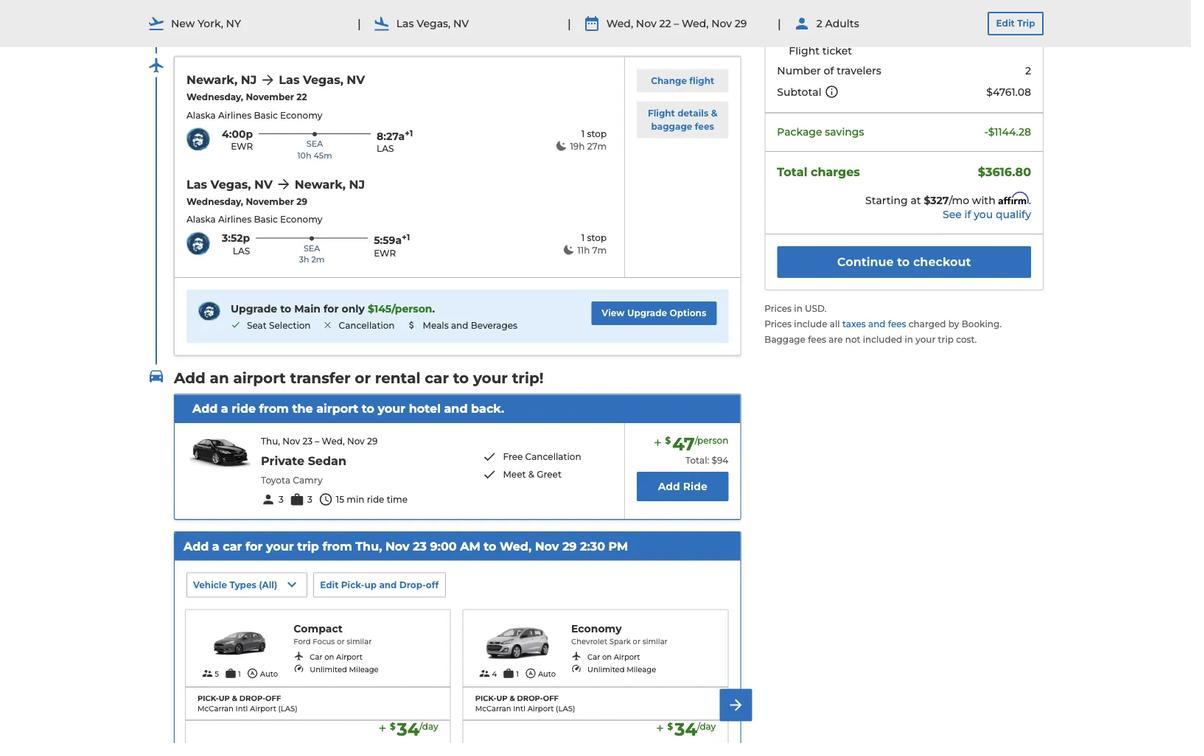 Task type: describe. For each thing, give the bounding box(es) containing it.
1 stop for las vegas, nv
[[582, 128, 607, 139]]

1 horizontal spatial cancellation
[[526, 452, 582, 462]]

29 down 10h
[[297, 196, 308, 207]]

rental
[[375, 369, 421, 387]]

view upgrade options
[[602, 308, 707, 319]]

for for /person
[[324, 302, 339, 315]]

off for compact
[[266, 694, 281, 703]]

1 right 4
[[516, 670, 519, 679]]

min
[[347, 495, 365, 505]]

total: $94
[[686, 455, 729, 466]]

are
[[829, 334, 843, 345]]

greet
[[537, 469, 562, 480]]

47
[[673, 433, 695, 455]]

airport down "compact" image
[[250, 705, 276, 713]]

nov up edit pick-up and drop-off
[[386, 539, 410, 553]]

edit pick-up and drop-off button
[[314, 573, 446, 598]]

economy image
[[475, 622, 560, 665]]

booking
[[962, 319, 1000, 329]]

sea for las
[[307, 139, 323, 149]]

automatic transmission. image for compact
[[247, 668, 259, 679]]

unlimited mileage for economy
[[588, 665, 657, 674]]

nv for newark, nj
[[347, 73, 365, 87]]

intl for economy
[[513, 705, 526, 713]]

not included image
[[323, 320, 333, 331]]

your up back.
[[473, 369, 508, 387]]

2 horizontal spatial fees
[[888, 319, 907, 329]]

flight inside 1 room for 6 nights flight ticket
[[789, 44, 820, 57]]

$ 47 /person
[[666, 433, 729, 455]]

vegas, for newark, nj
[[303, 73, 344, 87]]

2:30
[[580, 539, 606, 553]]

total charges
[[778, 165, 861, 179]]

unlimited for compact
[[310, 665, 347, 674]]

if
[[965, 208, 972, 221]]

1 vertical spatial airport
[[316, 402, 359, 416]]

0 vertical spatial in
[[794, 303, 803, 314]]

and right 'meals' at the top left
[[451, 320, 469, 331]]

pm
[[609, 539, 629, 553]]

to up selection
[[280, 302, 291, 315]]

& inside the flight details & baggage fees
[[711, 108, 718, 118]]

8:27a
[[377, 130, 405, 142]]

0 vertical spatial nj
[[241, 73, 257, 87]]

alaska airlines-image image for las
[[187, 232, 210, 255]]

1 vertical spatial in
[[905, 334, 914, 345]]

to down meals and beverages
[[453, 369, 469, 387]]

trip
[[1018, 18, 1036, 29]]

(las) for economy
[[556, 705, 575, 713]]

pick- for compact
[[198, 694, 219, 703]]

4:00p
[[222, 128, 253, 140]]

1 horizontal spatial car
[[425, 369, 449, 387]]

fee image
[[407, 320, 417, 331]]

2 vertical spatial las vegas, nv
[[187, 177, 273, 191]]

0 vertical spatial from
[[259, 402, 289, 416]]

economy inside economy chevrolet spark or similar
[[572, 623, 622, 635]]

thu, inside thu, nov 23 – wed, nov 29 private sedan toyota camry
[[261, 436, 280, 447]]

adults
[[826, 17, 860, 30]]

for for thu,
[[246, 539, 263, 553]]

-$1144.28
[[985, 126, 1032, 138]]

1 3 from the left
[[279, 495, 284, 505]]

2 vertical spatial vegas,
[[211, 177, 251, 191]]

edit for edit trip
[[997, 18, 1015, 29]]

november for las vegas, nv
[[246, 196, 294, 207]]

0 horizontal spatial airport
[[233, 369, 286, 387]]

1 prices from the top
[[765, 303, 792, 314]]

6 nights
[[397, 20, 434, 31]]

package savings
[[778, 126, 865, 138]]

)
[[274, 580, 277, 590]]

0 horizontal spatial 6
[[397, 20, 403, 31]]

private
[[261, 453, 305, 468]]

5:59a +1 ewr
[[374, 232, 410, 259]]

trip inside prices in usd. prices include all taxes and fees charged by booking . baggage fees are not included in your trip cost.
[[939, 334, 954, 345]]

1 vertical spatial thu,
[[356, 539, 382, 553]]

ewr inside 4:00p ewr
[[231, 141, 253, 152]]

main
[[294, 302, 321, 315]]

november for newark, nj
[[246, 92, 294, 102]]

for inside 1 room for 6 nights flight ticket
[[827, 27, 841, 39]]

cost
[[778, 9, 801, 22]]

alaska airlines basic economy for nj
[[187, 110, 323, 121]]

flight
[[690, 75, 715, 86]]

& down economy image at the bottom of page
[[510, 694, 515, 703]]

to inside continue to checkout button
[[898, 255, 910, 269]]

continue
[[838, 255, 894, 269]]

alaska for newark,
[[187, 110, 216, 121]]

1 vertical spatial trip
[[297, 539, 319, 553]]

change flight link
[[637, 69, 729, 92]]

sea for newark,
[[304, 243, 320, 253]]

nv for |
[[454, 17, 469, 30]]

1 horizontal spatial or
[[355, 369, 371, 387]]

ticket
[[823, 44, 853, 57]]

number
[[778, 65, 821, 77]]

0 horizontal spatial newark,
[[187, 73, 238, 87]]

. inside prices in usd. prices include all taxes and fees charged by booking . baggage fees are not included in your trip cost.
[[1000, 319, 1002, 329]]

29 left cost
[[735, 17, 747, 30]]

on for economy
[[602, 653, 612, 661]]

at
[[911, 194, 922, 207]]

5
[[215, 670, 219, 679]]

fees inside the flight details & baggage fees
[[695, 121, 715, 132]]

las inside 8:27a +1 las
[[377, 144, 394, 154]]

spark
[[610, 637, 631, 646]]

$3616.80
[[978, 165, 1032, 179]]

vehicle
[[193, 580, 227, 590]]

0 vertical spatial -
[[222, 20, 225, 31]]

ewr inside the 5:59a +1 ewr
[[374, 248, 396, 259]]

145
[[374, 302, 392, 315]]

included
[[863, 334, 903, 345]]

wednesday, november 29
[[187, 196, 308, 207]]

qualify
[[996, 208, 1032, 221]]

beverages
[[471, 320, 518, 331]]

alaska airlines basic economy for vegas,
[[187, 214, 323, 225]]

king,
[[233, 20, 256, 31]]

up to 4 people. image
[[479, 668, 491, 679]]

edit trip
[[997, 18, 1036, 29]]

0 horizontal spatial car
[[223, 539, 242, 553]]

19h 27m
[[570, 141, 607, 151]]

airport down compact ford focus or similar
[[336, 653, 363, 661]]

15
[[336, 495, 344, 505]]

your down rental
[[378, 402, 406, 416]]

meals and beverages
[[423, 320, 518, 331]]

starting
[[866, 194, 908, 207]]

continue to checkout button
[[778, 246, 1032, 278]]

wednesday, november 22
[[187, 92, 307, 102]]

to down add an airport transfer or rental car to your trip!
[[362, 402, 375, 416]]

(las) for compact
[[278, 705, 298, 713]]

nov up flight
[[712, 17, 732, 30]]

vehicle types ( all )
[[193, 580, 277, 590]]

types
[[230, 580, 257, 590]]

change flight
[[651, 75, 715, 86]]

flight details & baggage fees
[[648, 108, 718, 132]]

add for add a ride from the airport to your hotel and back.
[[192, 402, 218, 416]]

add a ride from the airport to your hotel and back.
[[192, 402, 505, 416]]

up to 1 pieces of luggage. image for compact
[[225, 668, 237, 679]]

1 room - 1 king, sofa bed, kitchenette, micr...
[[187, 20, 385, 31]]

22 for nov
[[660, 17, 672, 30]]

taxes and fees link
[[843, 319, 909, 329]]

mccarran for compact
[[198, 705, 234, 713]]

your up )
[[266, 539, 294, 553]]

nights inside 1 room for 6 nights flight ticket
[[853, 27, 887, 39]]

$327
[[924, 194, 949, 207]]

car on airport for economy
[[588, 653, 640, 661]]

auto for compact
[[260, 670, 278, 679]]

options
[[670, 308, 707, 319]]

1 horizontal spatial nj
[[349, 177, 365, 191]]

19h
[[570, 141, 585, 151]]

add for add a car for your trip from thu, nov 23 9:00 am to wed, nov 29 2:30 pm
[[184, 539, 209, 553]]

2 prices from the top
[[765, 319, 792, 329]]

airlines for vegas,
[[218, 214, 252, 225]]

– for 22
[[674, 17, 679, 30]]

alaska airlines-image image for newark,
[[187, 128, 210, 151]]

edit for edit pick-up and drop-off
[[320, 580, 339, 590]]

2 for 2
[[1026, 65, 1032, 77]]

vegas, for |
[[417, 17, 451, 30]]

airport down the spark
[[614, 653, 640, 661]]

. inside starting at $327 /mo with affirm . see if you qualify
[[1029, 194, 1032, 207]]

pick-up & drop-off mccarran intl airport (las) for economy
[[475, 694, 575, 713]]

transfer
[[290, 369, 351, 387]]

1 vertical spatial newark,
[[295, 177, 346, 191]]

total
[[778, 165, 808, 179]]

intl for compact
[[236, 705, 248, 713]]

ford
[[294, 637, 311, 646]]

ride
[[683, 480, 708, 493]]

0 horizontal spatial nights
[[405, 20, 434, 31]]

1 vertical spatial newark, nj
[[295, 177, 365, 191]]

las inside 3:52p las
[[233, 245, 250, 256]]

23 inside thu, nov 23 – wed, nov 29 private sedan toyota camry
[[303, 436, 313, 447]]

15 min ride time
[[336, 495, 408, 505]]

/person inside the $ 47 /person
[[695, 436, 729, 446]]

las for |
[[397, 17, 414, 30]]

car on airport for compact
[[310, 653, 363, 661]]

34 for compact
[[397, 719, 420, 740]]

$4761.08
[[987, 86, 1032, 98]]

car for compact
[[310, 653, 323, 661]]

7m
[[593, 245, 607, 256]]

1 inside 1 room for 6 nights flight ticket
[[789, 27, 793, 39]]

nov down the add a ride from the airport to your hotel and back.
[[347, 436, 365, 447]]

1 vertical spatial 23
[[413, 539, 427, 553]]

ride for time
[[367, 495, 385, 505]]

kitchenette,
[[302, 20, 357, 31]]

1 horizontal spatial fees
[[808, 334, 827, 345]]

economy for newark,
[[280, 214, 323, 225]]

up inside 'edit pick-up and drop-off' button
[[365, 580, 377, 590]]

package
[[778, 126, 823, 138]]

cars image
[[147, 368, 165, 385]]

basic for newark, nj
[[254, 110, 278, 121]]

include
[[794, 319, 828, 329]]

travelers
[[837, 65, 882, 77]]

sofa
[[258, 20, 278, 31]]

flights image
[[147, 56, 165, 74]]

seat
[[247, 320, 267, 331]]

1 up 11h
[[582, 233, 585, 243]]

auto for economy
[[538, 670, 556, 679]]

and inside 'edit pick-up and drop-off' button
[[379, 580, 397, 590]]

4
[[492, 670, 497, 679]]

details
[[678, 108, 709, 118]]

flight details & baggage fees link
[[637, 101, 729, 138]]

2 vertical spatial nv
[[254, 177, 273, 191]]

nov left '2:30'
[[535, 539, 559, 553]]

pick- for economy
[[475, 694, 497, 703]]

cost per person
[[778, 9, 860, 22]]

1 left king,
[[227, 20, 231, 31]]

1 stop for newark, nj
[[582, 233, 607, 243]]

up to 1 pieces of luggage. image for economy
[[503, 668, 515, 679]]

back.
[[471, 402, 505, 416]]

las vegas, nv for newark, nj
[[279, 73, 365, 87]]

view upgrade options button
[[592, 302, 717, 325]]



Task type: locate. For each thing, give the bounding box(es) containing it.
similar for economy
[[643, 637, 668, 646]]

/person up total: $94
[[695, 436, 729, 446]]

up down add a car for your trip from thu, nov 23 9:00 am to wed, nov 29 2:30 pm
[[365, 580, 377, 590]]

for up not included image
[[324, 302, 339, 315]]

2 on from the left
[[602, 653, 612, 661]]

drop- down economy image at the bottom of page
[[517, 694, 543, 703]]

2 vertical spatial for
[[246, 539, 263, 553]]

seat selection
[[247, 320, 311, 331]]

2 pick-up & drop-off mccarran intl airport (las) from the left
[[475, 694, 575, 713]]

sedan
[[308, 453, 347, 468]]

fees
[[695, 121, 715, 132], [888, 319, 907, 329], [808, 334, 827, 345]]

1 right the "5"
[[238, 670, 241, 679]]

or inside compact ford focus or similar
[[337, 637, 345, 646]]

22 up change
[[660, 17, 672, 30]]

1 vertical spatial las
[[233, 245, 250, 256]]

6 inside 1 room for 6 nights flight ticket
[[844, 27, 850, 39]]

1 vertical spatial alaska
[[187, 214, 216, 225]]

– up 'sedan'
[[315, 436, 320, 447]]

1 vertical spatial –
[[315, 436, 320, 447]]

las up wednesday, november 22
[[279, 73, 300, 87]]

0 vertical spatial .
[[1029, 194, 1032, 207]]

las vegas, nv down kitchenette,
[[279, 73, 365, 87]]

3 | from the left
[[778, 16, 782, 30]]

drop- for compact
[[240, 694, 266, 703]]

0 horizontal spatial car
[[310, 653, 323, 661]]

2 1 stop from the top
[[582, 233, 607, 243]]

1 horizontal spatial 2
[[1026, 65, 1032, 77]]

1 horizontal spatial ewr
[[374, 248, 396, 259]]

2 stop from the top
[[587, 233, 607, 243]]

2 intl from the left
[[513, 705, 526, 713]]

0 horizontal spatial or
[[337, 637, 345, 646]]

& right the meet
[[529, 469, 535, 480]]

sea up 45m
[[307, 139, 323, 149]]

or for economy
[[633, 637, 641, 646]]

ride
[[232, 402, 256, 416], [367, 495, 385, 505]]

for up ticket
[[827, 27, 841, 39]]

$ 34 /day for compact
[[390, 719, 439, 740]]

0 horizontal spatial from
[[259, 402, 289, 416]]

nights down 'person'
[[853, 27, 887, 39]]

stop up "7m"
[[587, 233, 607, 243]]

las for newark, nj
[[279, 73, 300, 87]]

basic
[[254, 110, 278, 121], [254, 214, 278, 225]]

add ride button
[[637, 472, 729, 501]]

cancellation down only
[[339, 320, 395, 331]]

compact ford focus or similar
[[294, 623, 372, 646]]

savings
[[825, 126, 865, 138]]

0 horizontal spatial mileage
[[349, 665, 379, 674]]

november
[[246, 92, 294, 102], [246, 196, 294, 207]]

auto down economy image at the bottom of page
[[538, 670, 556, 679]]

– inside thu, nov 23 – wed, nov 29 private sedan toyota camry
[[315, 436, 320, 447]]

drop- for economy
[[517, 694, 543, 703]]

airport down economy image at the bottom of page
[[528, 705, 554, 713]]

november up 3:52p
[[246, 196, 294, 207]]

$ 34 /day for economy
[[668, 719, 716, 740]]

/day
[[420, 721, 439, 732], [698, 721, 716, 732]]

view
[[602, 308, 625, 319]]

1 horizontal spatial off
[[426, 580, 439, 590]]

1 horizontal spatial ride
[[367, 495, 385, 505]]

alaska for las
[[187, 214, 216, 225]]

1 horizontal spatial newark,
[[295, 177, 346, 191]]

0 vertical spatial edit
[[997, 18, 1015, 29]]

0 horizontal spatial a
[[212, 539, 220, 553]]

1 vertical spatial from
[[323, 539, 352, 553]]

included image
[[231, 320, 241, 331]]

edit
[[997, 18, 1015, 29], [320, 580, 339, 590]]

wed, inside thu, nov 23 – wed, nov 29 private sedan toyota camry
[[322, 436, 345, 447]]

2 horizontal spatial las
[[397, 17, 414, 30]]

0 horizontal spatial in
[[794, 303, 803, 314]]

.
[[1029, 194, 1032, 207], [433, 302, 435, 315], [1000, 319, 1002, 329]]

1 vertical spatial /person
[[695, 436, 729, 446]]

–
[[674, 17, 679, 30], [315, 436, 320, 447]]

0 horizontal spatial vegas,
[[211, 177, 251, 191]]

up for economy
[[497, 694, 508, 703]]

auto down "compact" image
[[260, 670, 278, 679]]

29 inside thu, nov 23 – wed, nov 29 private sedan toyota camry
[[367, 436, 378, 447]]

off down economy image at the bottom of page
[[543, 694, 559, 703]]

0 horizontal spatial flight
[[648, 108, 675, 118]]

or right focus
[[337, 637, 345, 646]]

newark, nj up wednesday, november 22
[[187, 73, 257, 87]]

1 vertical spatial 2
[[1026, 65, 1032, 77]]

charges
[[811, 165, 861, 179]]

to right the am
[[484, 539, 497, 553]]

you
[[974, 208, 993, 221]]

wednesday, for las
[[187, 196, 243, 207]]

1 horizontal spatial up
[[365, 580, 377, 590]]

las vegas, nv for |
[[397, 17, 469, 30]]

add inside button
[[658, 480, 681, 493]]

fees up included
[[888, 319, 907, 329]]

0 horizontal spatial up
[[219, 694, 230, 703]]

0 vertical spatial economy
[[280, 110, 323, 121]]

micr...
[[359, 20, 385, 31]]

car on airport down focus
[[310, 653, 363, 661]]

edit pick-up and drop-off
[[320, 580, 439, 590]]

2 for 2 adults
[[817, 17, 823, 30]]

1 november from the top
[[246, 92, 294, 102]]

meet
[[503, 469, 526, 480]]

your inside prices in usd. prices include all taxes and fees charged by booking . baggage fees are not included in your trip cost.
[[916, 334, 936, 345]]

nv up the wednesday, november 29
[[254, 177, 273, 191]]

2 alaska from the top
[[187, 214, 216, 225]]

nov up private
[[283, 436, 300, 447]]

2 alaska airlines basic economy from the top
[[187, 214, 323, 225]]

all
[[262, 580, 274, 590]]

1 pick-up & drop-off mccarran intl airport (las) from the left
[[198, 694, 298, 713]]

2 $ 34 /day from the left
[[668, 719, 716, 740]]

2 november from the top
[[246, 196, 294, 207]]

room
[[192, 20, 219, 31]]

sea inside sea 10h 45m
[[307, 139, 323, 149]]

up for compact
[[219, 694, 230, 703]]

2 mileage from the left
[[627, 665, 657, 674]]

1 horizontal spatial flight
[[789, 44, 820, 57]]

0 vertical spatial newark, nj
[[187, 73, 257, 87]]

or up the add a ride from the airport to your hotel and back.
[[355, 369, 371, 387]]

pick-up & drop-off mccarran intl airport (las) for compact
[[198, 694, 298, 713]]

1 car from the left
[[310, 653, 323, 661]]

york,
[[198, 17, 223, 30]]

nov up change
[[636, 17, 657, 30]]

– up change flight
[[674, 17, 679, 30]]

0 vertical spatial fees
[[695, 121, 715, 132]]

1 up to 1 pieces of luggage. image from the left
[[225, 668, 237, 679]]

sea inside the 'sea 3h 2m'
[[304, 243, 320, 253]]

2 mccarran from the left
[[475, 705, 511, 713]]

las
[[397, 17, 414, 30], [279, 73, 300, 87], [187, 177, 207, 191]]

up to 1 pieces of luggage. image
[[225, 668, 237, 679], [503, 668, 515, 679]]

stop for las vegas, nv
[[587, 128, 607, 139]]

meals
[[423, 320, 449, 331]]

a down the an
[[221, 402, 228, 416]]

0 horizontal spatial drop-
[[240, 694, 266, 703]]

trip!
[[512, 369, 544, 387]]

23
[[303, 436, 313, 447], [413, 539, 427, 553]]

1 vertical spatial prices
[[765, 319, 792, 329]]

off
[[426, 580, 439, 590], [266, 694, 281, 703], [543, 694, 559, 703]]

toggle tooltip image
[[825, 85, 840, 99]]

cost.
[[957, 334, 977, 345]]

thu, up edit pick-up and drop-off
[[356, 539, 382, 553]]

0 horizontal spatial 3
[[279, 495, 284, 505]]

in down charged
[[905, 334, 914, 345]]

automatic transmission. image down "compact" image
[[247, 668, 259, 679]]

1 vertical spatial fees
[[888, 319, 907, 329]]

| for las vegas, nv
[[358, 16, 361, 30]]

6
[[397, 20, 403, 31], [844, 27, 850, 39]]

0 horizontal spatial 2
[[817, 17, 823, 30]]

0 vertical spatial cancellation
[[339, 320, 395, 331]]

newark, nj down 45m
[[295, 177, 365, 191]]

2 (las) from the left
[[556, 705, 575, 713]]

and inside prices in usd. prices include all taxes and fees charged by booking . baggage fees are not included in your trip cost.
[[869, 319, 886, 329]]

basic for las vegas, nv
[[254, 214, 278, 225]]

2 | from the left
[[568, 16, 571, 30]]

2 /day from the left
[[698, 721, 716, 732]]

automatic transmission. image for economy
[[525, 668, 537, 679]]

selection
[[269, 320, 311, 331]]

cancellation up greet
[[526, 452, 582, 462]]

up to 5 people. image
[[202, 668, 213, 679]]

2 automatic transmission. image from the left
[[525, 668, 537, 679]]

similar right the spark
[[643, 637, 668, 646]]

1 horizontal spatial mccarran
[[475, 705, 511, 713]]

2 unlimited mileage from the left
[[588, 665, 657, 674]]

car
[[425, 369, 449, 387], [223, 539, 242, 553]]

1 unlimited mileage from the left
[[310, 665, 379, 674]]

automatic transmission. image down economy image at the bottom of page
[[525, 668, 537, 679]]

1 horizontal spatial -
[[985, 126, 989, 138]]

economy for las
[[280, 110, 323, 121]]

1 alaska airlines basic economy from the top
[[187, 110, 323, 121]]

ewr down 4:00p on the left of the page
[[231, 141, 253, 152]]

flight down "room"
[[789, 44, 820, 57]]

0 horizontal spatial mccarran
[[198, 705, 234, 713]]

1 horizontal spatial $ 34 /day
[[668, 719, 716, 740]]

on down focus
[[325, 653, 334, 661]]

on for compact
[[325, 653, 334, 661]]

upgrade right view
[[628, 308, 668, 319]]

add down the an
[[192, 402, 218, 416]]

&
[[711, 108, 718, 118], [529, 469, 535, 480], [232, 694, 237, 703], [510, 694, 515, 703]]

1 1 stop from the top
[[582, 128, 607, 139]]

+1 for newark, nj
[[402, 232, 410, 243]]

2 auto from the left
[[538, 670, 556, 679]]

2 left adults
[[817, 17, 823, 30]]

0 horizontal spatial fees
[[695, 121, 715, 132]]

pick- down the up to 5 people. icon
[[198, 694, 219, 703]]

1 mileage from the left
[[349, 665, 379, 674]]

nights
[[405, 20, 434, 31], [853, 27, 887, 39]]

meet & greet
[[503, 469, 562, 480]]

0 horizontal spatial ride
[[232, 402, 256, 416]]

new
[[171, 17, 195, 30]]

+1 inside the 5:59a +1 ewr
[[402, 232, 410, 243]]

– for 23
[[315, 436, 320, 447]]

1 horizontal spatial 6
[[844, 27, 850, 39]]

unlimited down the spark
[[588, 665, 625, 674]]

flight up baggage
[[648, 108, 675, 118]]

car up the hotel
[[425, 369, 449, 387]]

similar inside economy chevrolet spark or similar
[[643, 637, 668, 646]]

ride right min
[[367, 495, 385, 505]]

free
[[503, 452, 523, 462]]

0 horizontal spatial /person
[[392, 302, 433, 315]]

1 wednesday, from the top
[[187, 92, 243, 102]]

1 horizontal spatial /person
[[695, 436, 729, 446]]

2 vertical spatial .
[[1000, 319, 1002, 329]]

person
[[824, 9, 860, 22]]

1 horizontal spatial |
[[568, 16, 571, 30]]

8:27a +1 las
[[377, 128, 413, 154]]

0 vertical spatial wednesday,
[[187, 92, 243, 102]]

bed,
[[280, 20, 300, 31]]

0 horizontal spatial up to 1 pieces of luggage. image
[[225, 668, 237, 679]]

similar for compact
[[347, 637, 372, 646]]

1 vertical spatial alaska airlines-image image
[[187, 232, 210, 255]]

wednesday, up 3:52p
[[187, 196, 243, 207]]

0 horizontal spatial car on airport
[[310, 653, 363, 661]]

1 horizontal spatial up to 1 pieces of luggage. image
[[503, 668, 515, 679]]

intl down economy image at the bottom of page
[[513, 705, 526, 713]]

27m
[[588, 141, 607, 151]]

1 horizontal spatial unlimited mileage
[[588, 665, 657, 674]]

unlimited for economy
[[588, 665, 625, 674]]

0 vertical spatial a
[[221, 402, 228, 416]]

intl down "compact" image
[[236, 705, 248, 713]]

vegas, up the wednesday, november 29
[[211, 177, 251, 191]]

subtotal
[[778, 86, 822, 98]]

car on airport down the spark
[[588, 653, 640, 661]]

2 horizontal spatial |
[[778, 16, 782, 30]]

pick- inside button
[[341, 580, 365, 590]]

unlimited mileage for compact
[[310, 665, 379, 674]]

airlines for nj
[[218, 110, 252, 121]]

9:00
[[430, 539, 457, 553]]

2 horizontal spatial up
[[497, 694, 508, 703]]

up
[[365, 580, 377, 590], [219, 694, 230, 703], [497, 694, 508, 703]]

1 down cost
[[789, 27, 793, 39]]

0 horizontal spatial upgrade
[[231, 302, 277, 315]]

nv down micr... at top left
[[347, 73, 365, 87]]

0 horizontal spatial 34
[[397, 719, 420, 740]]

& down "compact" image
[[232, 694, 237, 703]]

car up vehicle types ( all )
[[223, 539, 242, 553]]

1 room for 6 nights flight ticket
[[789, 27, 887, 57]]

1 auto from the left
[[260, 670, 278, 679]]

1 $ 34 /day from the left
[[390, 719, 439, 740]]

2 horizontal spatial las vegas, nv
[[397, 17, 469, 30]]

23 left 9:00
[[413, 539, 427, 553]]

1 vertical spatial cancellation
[[526, 452, 582, 462]]

wed, nov 22 – wed, nov 29
[[607, 17, 747, 30]]

1 horizontal spatial edit
[[997, 18, 1015, 29]]

0 horizontal spatial .
[[433, 302, 435, 315]]

economy up chevrolet
[[572, 623, 622, 635]]

11h 7m
[[578, 245, 607, 256]]

+1 inside 8:27a +1 las
[[405, 128, 413, 138]]

1 automatic transmission. image from the left
[[247, 668, 259, 679]]

2 wednesday, from the top
[[187, 196, 243, 207]]

3h
[[299, 255, 309, 265]]

a for car
[[212, 539, 220, 553]]

| for wed, nov 22 – wed, nov 29
[[568, 16, 571, 30]]

unlimited mileage down focus
[[310, 665, 379, 674]]

similar inside compact ford focus or similar
[[347, 637, 372, 646]]

upgrade to main for only $ 145 /person .
[[231, 302, 435, 315]]

off for economy
[[543, 694, 559, 703]]

1 basic from the top
[[254, 110, 278, 121]]

6 down 'person'
[[844, 27, 850, 39]]

a for ride
[[221, 402, 228, 416]]

las down 8:27a
[[377, 144, 394, 154]]

mccarran
[[198, 705, 234, 713], [475, 705, 511, 713]]

change
[[651, 75, 687, 86]]

1 vertical spatial economy
[[280, 214, 323, 225]]

2 34 from the left
[[675, 719, 698, 740]]

$
[[368, 302, 374, 315], [666, 436, 671, 446], [390, 721, 396, 732], [668, 721, 673, 732]]

wednesday, up 4:00p on the left of the page
[[187, 92, 243, 102]]

& right details
[[711, 108, 718, 118]]

1 mccarran from the left
[[198, 705, 234, 713]]

taxes
[[843, 319, 866, 329]]

trip down the camry
[[297, 539, 319, 553]]

2 similar from the left
[[643, 637, 668, 646]]

trip down "by"
[[939, 334, 954, 345]]

room
[[796, 27, 824, 39]]

29 down the add a ride from the airport to your hotel and back.
[[367, 436, 378, 447]]

upgrade
[[231, 302, 277, 315], [628, 308, 668, 319]]

1 horizontal spatial on
[[602, 653, 612, 661]]

total:
[[686, 455, 710, 466]]

las up the wednesday, november 29
[[187, 177, 207, 191]]

number of travelers
[[778, 65, 882, 77]]

alaska airlines logo image
[[198, 302, 221, 320]]

1 unlimited from the left
[[310, 665, 347, 674]]

2 alaska airlines-image image from the top
[[187, 232, 210, 255]]

compact image
[[198, 622, 282, 665]]

nv
[[454, 17, 469, 30], [347, 73, 365, 87], [254, 177, 273, 191]]

1 vertical spatial airlines
[[218, 214, 252, 225]]

1 left room on the left top of the page
[[187, 20, 190, 31]]

edit left trip
[[997, 18, 1015, 29]]

1 alaska airlines-image image from the top
[[187, 128, 210, 151]]

0 horizontal spatial thu,
[[261, 436, 280, 447]]

1 horizontal spatial airport
[[316, 402, 359, 416]]

and right the hotel
[[444, 402, 468, 416]]

1 stop up 27m
[[582, 128, 607, 139]]

and down add a car for your trip from thu, nov 23 9:00 am to wed, nov 29 2:30 pm
[[379, 580, 397, 590]]

edit inside button
[[997, 18, 1015, 29]]

car for economy
[[588, 653, 600, 661]]

economy up the 'sea 3h 2m'
[[280, 214, 323, 225]]

drop- down "compact" image
[[240, 694, 266, 703]]

add for add an airport transfer or rental car to your trip!
[[174, 369, 206, 387]]

+1 for las vegas, nv
[[405, 128, 413, 138]]

1 car on airport from the left
[[310, 653, 363, 661]]

toyota
[[261, 475, 291, 485]]

nv right the '6 nights'
[[454, 17, 469, 30]]

22
[[660, 17, 672, 30], [297, 92, 307, 102]]

1 stop from the top
[[587, 128, 607, 139]]

0 vertical spatial basic
[[254, 110, 278, 121]]

- left 'ny'
[[222, 20, 225, 31]]

edit inside button
[[320, 580, 339, 590]]

pick- down up to 4 people. image
[[475, 694, 497, 703]]

airport right the
[[316, 402, 359, 416]]

2 airlines from the top
[[218, 214, 252, 225]]

1 horizontal spatial –
[[674, 17, 679, 30]]

0 horizontal spatial cancellation
[[339, 320, 395, 331]]

$ inside the $ 47 /person
[[666, 436, 671, 446]]

1 vertical spatial ewr
[[374, 248, 396, 259]]

new york, ny
[[171, 17, 241, 30]]

2 horizontal spatial for
[[827, 27, 841, 39]]

add for add ride
[[658, 480, 681, 493]]

0 vertical spatial +1
[[405, 128, 413, 138]]

alaska airlines-image image
[[187, 128, 210, 151], [187, 232, 210, 255]]

2 horizontal spatial off
[[543, 694, 559, 703]]

2 3 from the left
[[307, 495, 313, 505]]

1 airlines from the top
[[218, 110, 252, 121]]

0 vertical spatial trip
[[939, 334, 954, 345]]

0 horizontal spatial –
[[315, 436, 320, 447]]

1 alaska from the top
[[187, 110, 216, 121]]

flight inside the flight details & baggage fees
[[648, 108, 675, 118]]

mileage for compact
[[349, 665, 379, 674]]

baggage
[[652, 121, 693, 132]]

1 (las) from the left
[[278, 705, 298, 713]]

upgrade inside button
[[628, 308, 668, 319]]

| for 2 adults
[[778, 16, 782, 30]]

1 horizontal spatial mileage
[[627, 665, 657, 674]]

off inside button
[[426, 580, 439, 590]]

automatic transmission. image
[[247, 668, 259, 679], [525, 668, 537, 679]]

2 up to 1 pieces of luggage. image from the left
[[503, 668, 515, 679]]

add a car for your trip from thu, nov 23 9:00 am to wed, nov 29 2:30 pm
[[184, 539, 629, 553]]

on
[[325, 653, 334, 661], [602, 653, 612, 661]]

vegas, right micr... at top left
[[417, 17, 451, 30]]

up to 1 pieces of luggage. image right the "5"
[[225, 668, 237, 679]]

1 up 19h 27m
[[582, 128, 585, 139]]

edit trip button
[[988, 12, 1044, 35]]

1 horizontal spatial 23
[[413, 539, 427, 553]]

2 horizontal spatial nv
[[454, 17, 469, 30]]

1 | from the left
[[358, 16, 361, 30]]

/person up fee image on the top of page
[[392, 302, 433, 315]]

(
[[259, 580, 262, 590]]

up to 1 pieces of luggage. image right 4
[[503, 668, 515, 679]]

2 car on airport from the left
[[588, 653, 640, 661]]

or for compact
[[337, 637, 345, 646]]

1 intl from the left
[[236, 705, 248, 713]]

similar right focus
[[347, 637, 372, 646]]

your
[[916, 334, 936, 345], [473, 369, 508, 387], [378, 402, 406, 416], [266, 539, 294, 553]]

economy chevrolet spark or similar
[[572, 623, 668, 646]]

2 basic from the top
[[254, 214, 278, 225]]

. up qualify
[[1029, 194, 1032, 207]]

22 for november
[[297, 92, 307, 102]]

pick-up & drop-off mccarran intl airport (las) down 4
[[475, 694, 575, 713]]

compact
[[294, 623, 343, 635]]

mccarran for economy
[[475, 705, 511, 713]]

airlines up 3:52p
[[218, 214, 252, 225]]

0 vertical spatial alaska airlines basic economy
[[187, 110, 323, 121]]

2 car from the left
[[588, 653, 600, 661]]

1 /day from the left
[[420, 721, 439, 732]]

newark, down 45m
[[295, 177, 346, 191]]

1 horizontal spatial upgrade
[[628, 308, 668, 319]]

to
[[898, 255, 910, 269], [280, 302, 291, 315], [453, 369, 469, 387], [362, 402, 375, 416], [484, 539, 497, 553]]

add left the an
[[174, 369, 206, 387]]

airport
[[336, 653, 363, 661], [614, 653, 640, 661], [250, 705, 276, 713], [528, 705, 554, 713]]

1 horizontal spatial 22
[[660, 17, 672, 30]]

usd.
[[805, 303, 827, 314]]

1 vertical spatial +1
[[402, 232, 410, 243]]

2
[[817, 17, 823, 30], [1026, 65, 1032, 77]]

0 vertical spatial car
[[425, 369, 449, 387]]

chevrolet
[[572, 637, 608, 646]]

a
[[221, 402, 228, 416], [212, 539, 220, 553]]

stop for newark, nj
[[587, 233, 607, 243]]

34
[[397, 719, 420, 740], [675, 719, 698, 740]]

/day for compact
[[420, 721, 439, 732]]

or inside economy chevrolet spark or similar
[[633, 637, 641, 646]]

34 for economy
[[675, 719, 698, 740]]

nov
[[636, 17, 657, 30], [712, 17, 732, 30], [283, 436, 300, 447], [347, 436, 365, 447], [386, 539, 410, 553], [535, 539, 559, 553]]

for up the (
[[246, 539, 263, 553]]

/day for economy
[[698, 721, 716, 732]]

add left ride
[[658, 480, 681, 493]]

2 vertical spatial las
[[187, 177, 207, 191]]

alaska down wednesday, november 22
[[187, 110, 216, 121]]

newark, up wednesday, november 22
[[187, 73, 238, 87]]

0 vertical spatial nv
[[454, 17, 469, 30]]

0 horizontal spatial pick-
[[198, 694, 219, 703]]

mileage for economy
[[627, 665, 657, 674]]

0 horizontal spatial on
[[325, 653, 334, 661]]

drop- inside button
[[400, 580, 426, 590]]

1 on from the left
[[325, 653, 334, 661]]

wednesday, for newark,
[[187, 92, 243, 102]]

2 unlimited from the left
[[588, 665, 625, 674]]

unlimited mileage
[[310, 665, 379, 674], [588, 665, 657, 674]]

/mo
[[949, 194, 970, 207]]

wed,
[[607, 17, 634, 30], [682, 17, 709, 30], [322, 436, 345, 447], [500, 539, 532, 553]]

0 vertical spatial newark,
[[187, 73, 238, 87]]

1 vertical spatial basic
[[254, 214, 278, 225]]

am
[[460, 539, 481, 553]]

from left the
[[259, 402, 289, 416]]

pick-up & drop-off mccarran intl airport (las)
[[198, 694, 298, 713], [475, 694, 575, 713]]

29 left '2:30'
[[563, 539, 577, 553]]

1 34 from the left
[[397, 719, 420, 740]]

0 vertical spatial ewr
[[231, 141, 253, 152]]

ride for from
[[232, 402, 256, 416]]

1 similar from the left
[[347, 637, 372, 646]]



Task type: vqa. For each thing, say whether or not it's contained in the screenshot.
up to 1 pieces of luggage. image
yes



